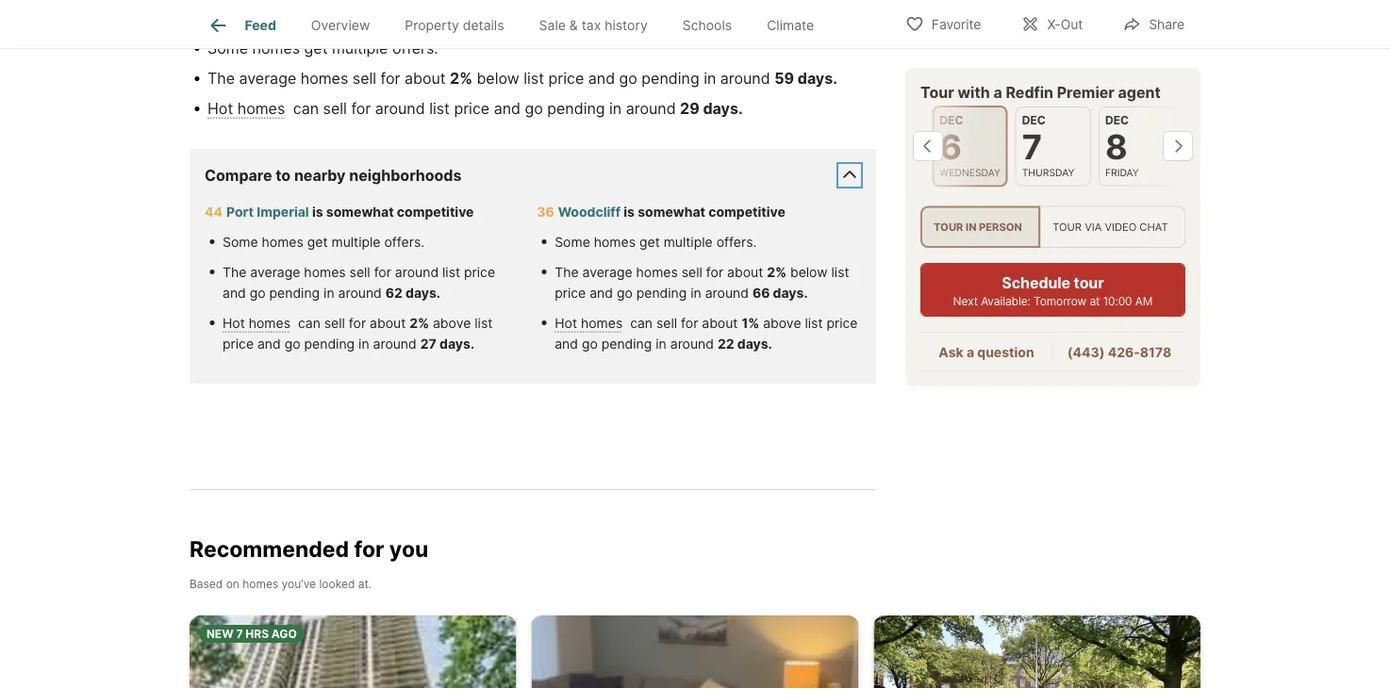 Task type: describe. For each thing, give the bounding box(es) containing it.
tomorrow
[[1034, 294, 1087, 308]]

for inside the average homes sell for around list price and go pending in around 62 days.
[[374, 264, 391, 280]]

new 7 hrs ago button
[[190, 616, 517, 688]]

person
[[979, 221, 1022, 233]]

multiple for around
[[331, 234, 381, 250]]

2% for below list price
[[767, 264, 787, 280]]

tour with a redfin premier agent
[[920, 83, 1161, 101]]

schools
[[683, 17, 732, 33]]

66
[[753, 285, 770, 301]]

pending inside the hot homes can sell for about 1% above list price and go pending in around 22 days.
[[601, 336, 652, 352]]

you
[[389, 536, 428, 562]]

hot for hot homes
[[223, 315, 245, 331]]

price inside above list price
[[223, 336, 254, 352]]

the for the average homes sell for about 2% below list price and go pending in around 59 days.
[[207, 69, 235, 87]]

about down '62'
[[370, 315, 406, 331]]

get for about
[[304, 39, 328, 57]]

on
[[226, 578, 239, 592]]

around left '62'
[[338, 285, 382, 301]]

new
[[207, 627, 234, 641]]

based on homes you've looked at.
[[190, 578, 372, 592]]

friday
[[1105, 166, 1139, 178]]

dec 7 thursday
[[1022, 114, 1075, 178]]

around left 59 on the right of the page
[[720, 69, 770, 87]]

tour for tour with a redfin premier agent
[[920, 83, 954, 101]]

sell for about 2% for 27
[[324, 315, 429, 331]]

at
[[1090, 294, 1100, 308]]

in left 29
[[609, 99, 622, 117]]

10:00
[[1103, 294, 1132, 308]]

62
[[385, 285, 403, 301]]

for down overview tab
[[381, 69, 400, 87]]

at.
[[358, 578, 372, 592]]

available:
[[981, 294, 1031, 308]]

59
[[774, 69, 794, 87]]

0 horizontal spatial a
[[967, 344, 974, 360]]

next
[[953, 294, 978, 308]]

(443) 426-8178
[[1067, 344, 1172, 360]]

the for the average homes sell for around list price and go pending in around 62 days.
[[223, 264, 247, 280]]

sell for hot homes can sell for around list price and go pending in around 29 days.
[[323, 99, 347, 117]]

in down the average homes sell for around list price and go pending in around 62 days.
[[358, 336, 369, 352]]

chat
[[1140, 221, 1168, 233]]

overview tab
[[294, 3, 387, 48]]

tour for tour via video chat
[[1053, 221, 1082, 233]]

dec 8 friday
[[1105, 114, 1139, 178]]

property details
[[405, 17, 504, 33]]

multiple down 36 woodcliff is somewhat competitive
[[664, 234, 713, 250]]

wednesday
[[940, 166, 1001, 178]]

next image
[[1163, 131, 1193, 161]]

out
[[1061, 17, 1083, 33]]

ago
[[271, 627, 297, 641]]

6
[[940, 126, 962, 167]]

get down 36 woodcliff is somewhat competitive
[[639, 234, 660, 250]]

below list price
[[555, 264, 849, 301]]

8
[[1105, 126, 1128, 167]]

426-
[[1108, 344, 1140, 360]]

x-
[[1047, 17, 1061, 33]]

favorite
[[932, 17, 981, 33]]

days. right 27 on the left of page
[[440, 336, 474, 352]]

compare
[[205, 166, 272, 184]]

schedule tour next available: tomorrow at 10:00 am
[[953, 274, 1153, 308]]

sell for the average homes sell for about 2% below list price and go pending in around 59 days.
[[353, 69, 376, 87]]

7 for dec 7 thursday
[[1022, 126, 1042, 167]]

for up the "compare to nearby neighborhoods"
[[351, 99, 371, 117]]

44 port imperial is somewhat competitive
[[205, 204, 474, 220]]

history
[[605, 17, 648, 33]]

29
[[680, 99, 700, 117]]

share
[[1149, 17, 1185, 33]]

0 vertical spatial a
[[994, 83, 1002, 101]]

some homes get multiple offers. for around
[[223, 234, 425, 250]]

days. right 29
[[703, 99, 743, 117]]

for up at.
[[354, 536, 384, 562]]

photo of 7855 boulevard east unit 7i, north bergen, nj 07047 image
[[190, 616, 517, 688]]

2 competitive from the left
[[708, 204, 785, 220]]

22
[[718, 336, 734, 352]]

you've
[[282, 578, 316, 592]]

44
[[205, 204, 223, 220]]

ask
[[939, 344, 964, 360]]

below inside below list price
[[790, 264, 828, 280]]

based
[[190, 578, 223, 592]]

hot homes link for the average homes sell for around list price and go pending in around 62 days.
[[223, 315, 290, 331]]

hot for hot homes can sell for around list price and go pending in around 29 days.
[[207, 99, 233, 117]]

above inside above list price
[[433, 315, 471, 331]]

property
[[405, 17, 459, 33]]

x-out
[[1047, 17, 1083, 33]]

price inside the average homes sell for around list price and go pending in around 62 days.
[[464, 264, 495, 280]]

sell up and go pending in around 66 days.
[[682, 264, 703, 280]]

agent
[[1118, 83, 1161, 101]]

tax
[[582, 17, 601, 33]]

sell for about 2% for 66
[[682, 264, 787, 280]]

27
[[420, 336, 437, 352]]

about up 66
[[727, 264, 763, 280]]

pending inside the average homes sell for around list price and go pending in around 62 days.
[[269, 285, 320, 301]]

around left 27 on the left of page
[[373, 336, 417, 352]]

ask a question link
[[939, 344, 1034, 360]]

property details tab
[[387, 3, 522, 48]]

in inside the hot homes can sell for about 1% above list price and go pending in around 22 days.
[[656, 336, 667, 352]]

sale
[[539, 17, 566, 33]]

offers. for around
[[384, 234, 425, 250]]

sale & tax history
[[539, 17, 648, 33]]

sell for the average homes sell for around list price and go pending in around 62 days.
[[350, 264, 370, 280]]

premier
[[1057, 83, 1115, 101]]

redfin
[[1006, 83, 1054, 101]]

hot homes can sell for about 1% above list price and go pending in around 22 days.
[[555, 315, 858, 352]]

port
[[226, 204, 254, 220]]

tour for tour in person
[[934, 221, 963, 233]]

average for the average homes sell for around list price and go pending in around 62 days.
[[250, 264, 300, 280]]

above inside the hot homes can sell for about 1% above list price and go pending in around 22 days.
[[763, 315, 801, 331]]

price inside below list price
[[555, 285, 586, 301]]

details
[[463, 17, 504, 33]]

recommended
[[190, 536, 349, 562]]

above list price
[[223, 315, 493, 352]]

dec for 6
[[940, 114, 963, 127]]

&
[[569, 17, 578, 33]]

sell up and go pending in around 27 days.
[[324, 315, 345, 331]]

1 somewhat from the left
[[326, 204, 394, 220]]

neighborhoods
[[349, 166, 462, 184]]

question
[[977, 344, 1034, 360]]

around inside the hot homes can sell for about 1% above list price and go pending in around 22 days.
[[670, 336, 714, 352]]

list inside the hot homes can sell for about 1% above list price and go pending in around 22 days.
[[805, 315, 823, 331]]

the for the average homes
[[555, 264, 579, 280]]

schedule
[[1002, 274, 1070, 292]]

new jersey multiple listing service, inc. (njmls) image
[[190, 627, 237, 633]]

with
[[958, 83, 990, 101]]

ask a question
[[939, 344, 1034, 360]]

feed
[[245, 17, 276, 33]]

multiple for about
[[332, 39, 388, 57]]

0 horizontal spatial below
[[477, 69, 519, 87]]

climate
[[767, 17, 814, 33]]

hot homes
[[223, 315, 290, 331]]

some for the average homes sell for around list price and go pending in around 62 days.
[[223, 234, 258, 250]]

dec for 8
[[1105, 114, 1129, 127]]

average for the average homes
[[582, 264, 632, 280]]



Task type: vqa. For each thing, say whether or not it's contained in the screenshot.
a to the top
yes



Task type: locate. For each thing, give the bounding box(es) containing it.
1 horizontal spatial a
[[994, 83, 1002, 101]]

7 down redfin
[[1022, 126, 1042, 167]]

a right ask
[[967, 344, 974, 360]]

hot homes link for the average homes sell for about 2% below list price and go pending in around 59 days.
[[207, 99, 285, 117]]

0 horizontal spatial 2%
[[409, 315, 429, 331]]

tour in person
[[934, 221, 1022, 233]]

some down "port"
[[223, 234, 258, 250]]

get down "44 port imperial is somewhat competitive" at left
[[307, 234, 328, 250]]

days. inside the average homes sell for around list price and go pending in around 62 days.
[[406, 285, 440, 301]]

the average homes sell for about 2% below list price and go pending in around 59 days.
[[207, 69, 837, 87]]

list box containing tour in person
[[920, 206, 1186, 248]]

previous image
[[913, 131, 943, 161]]

share button
[[1107, 4, 1201, 43]]

days. right '62'
[[406, 285, 440, 301]]

(443) 426-8178 link
[[1067, 344, 1172, 360]]

7 for new 7 hrs ago
[[236, 627, 243, 641]]

1 horizontal spatial 2%
[[450, 69, 472, 87]]

1 above from the left
[[433, 315, 471, 331]]

in inside the average homes sell for around list price and go pending in around 62 days.
[[324, 285, 334, 301]]

for up and go pending in around 66 days.
[[706, 264, 723, 280]]

0 horizontal spatial somewhat
[[326, 204, 394, 220]]

0 horizontal spatial sell for about 2%
[[324, 315, 429, 331]]

0 horizontal spatial above
[[433, 315, 471, 331]]

new 7 hrs ago
[[207, 627, 297, 641]]

1 dec from the left
[[940, 114, 963, 127]]

go
[[619, 69, 637, 87], [525, 99, 543, 117], [250, 285, 266, 301], [617, 285, 633, 301], [285, 336, 300, 352], [582, 336, 598, 352]]

average for the average homes sell for about 2% below list price and go pending in around 59 days.
[[239, 69, 296, 87]]

homes
[[252, 39, 300, 57], [301, 69, 348, 87], [237, 99, 285, 117], [262, 234, 304, 250], [594, 234, 636, 250], [304, 264, 346, 280], [636, 264, 678, 280], [249, 315, 290, 331], [581, 315, 623, 331], [243, 578, 278, 592]]

1 is from the left
[[312, 204, 323, 220]]

2%
[[450, 69, 472, 87], [767, 264, 787, 280], [409, 315, 429, 331]]

None button
[[932, 106, 1008, 187], [1015, 107, 1091, 186], [1099, 107, 1174, 186], [932, 106, 1008, 187], [1015, 107, 1091, 186], [1099, 107, 1174, 186]]

tab list
[[190, 0, 847, 48]]

sell for about 2% up and go pending in around 27 days.
[[324, 315, 429, 331]]

for up '62'
[[374, 264, 391, 280]]

2 vertical spatial 2%
[[409, 315, 429, 331]]

favorite button
[[889, 4, 997, 43]]

via
[[1085, 221, 1102, 233]]

0 vertical spatial sell for about 2%
[[682, 264, 787, 280]]

1 vertical spatial sell for about 2%
[[324, 315, 429, 331]]

can right hot homes
[[294, 315, 324, 331]]

average inside the average homes sell for around list price and go pending in around 62 days.
[[250, 264, 300, 280]]

get
[[304, 39, 328, 57], [307, 234, 328, 250], [639, 234, 660, 250]]

tour left via
[[1053, 221, 1082, 233]]

some homes get multiple offers.
[[207, 39, 438, 57], [223, 234, 425, 250], [555, 234, 757, 250]]

2 horizontal spatial 2%
[[767, 264, 787, 280]]

multiple down overview
[[332, 39, 388, 57]]

1 horizontal spatial below
[[790, 264, 828, 280]]

nearby
[[294, 166, 346, 184]]

am
[[1135, 294, 1153, 308]]

0 vertical spatial 2%
[[450, 69, 472, 87]]

some down woodcliff
[[555, 234, 590, 250]]

dec inside dec 8 friday
[[1105, 114, 1129, 127]]

can for hot homes can sell for about 1% above list price and go pending in around 22 days.
[[630, 315, 653, 331]]

7 inside dec 7 thursday
[[1022, 126, 1042, 167]]

1 vertical spatial 7
[[236, 627, 243, 641]]

0 horizontal spatial is
[[312, 204, 323, 220]]

is right imperial
[[312, 204, 323, 220]]

the average homes
[[555, 264, 682, 280]]

36
[[537, 204, 554, 220]]

and go pending in around 27 days.
[[254, 336, 474, 352]]

7 left hrs
[[236, 627, 243, 641]]

schools tab
[[665, 3, 749, 48]]

overview
[[311, 17, 370, 33]]

in up the hot homes can sell for about 1% above list price and go pending in around 22 days.
[[691, 285, 701, 301]]

the up hot homes
[[223, 264, 247, 280]]

and go pending in around 66 days.
[[586, 285, 808, 301]]

sell for about 2%
[[682, 264, 787, 280], [324, 315, 429, 331]]

climate tab
[[749, 3, 832, 48]]

1 horizontal spatial above
[[763, 315, 801, 331]]

about inside the hot homes can sell for about 1% above list price and go pending in around 22 days.
[[702, 315, 738, 331]]

offers. up '62'
[[384, 234, 425, 250]]

some homes get multiple offers. for about
[[207, 39, 438, 57]]

some
[[207, 39, 248, 57], [223, 234, 258, 250], [555, 234, 590, 250]]

1 horizontal spatial dec
[[1022, 114, 1046, 127]]

1 horizontal spatial competitive
[[708, 204, 785, 220]]

about down property
[[405, 69, 446, 87]]

thursday
[[1022, 166, 1075, 178]]

some homes get multiple offers. down 36 woodcliff is somewhat competitive
[[555, 234, 757, 250]]

dec down redfin
[[1022, 114, 1046, 127]]

x-out button
[[1005, 4, 1099, 43]]

days. down 1% at the top of page
[[737, 336, 772, 352]]

hot inside the hot homes can sell for about 1% above list price and go pending in around 22 days.
[[555, 315, 577, 331]]

homes inside the hot homes can sell for about 1% above list price and go pending in around 22 days.
[[581, 315, 623, 331]]

2 above from the left
[[763, 315, 801, 331]]

dec 6 wednesday
[[940, 114, 1001, 178]]

dec down agent
[[1105, 114, 1129, 127]]

tour left person at top right
[[934, 221, 963, 233]]

0 horizontal spatial competitive
[[397, 204, 474, 220]]

list inside below list price
[[831, 264, 849, 280]]

sell for about 2% up 66
[[682, 264, 787, 280]]

competitive up 66
[[708, 204, 785, 220]]

dec up previous icon
[[940, 114, 963, 127]]

offers. down property
[[392, 39, 438, 57]]

sell down and go pending in around 66 days.
[[656, 315, 677, 331]]

around
[[720, 69, 770, 87], [375, 99, 425, 117], [626, 99, 676, 117], [395, 264, 439, 280], [338, 285, 382, 301], [705, 285, 749, 301], [373, 336, 417, 352], [670, 336, 714, 352]]

36 woodcliff is somewhat competitive
[[537, 204, 785, 220]]

list inside above list price
[[475, 315, 493, 331]]

tab list containing feed
[[190, 0, 847, 48]]

the
[[207, 69, 235, 87], [223, 264, 247, 280], [555, 264, 579, 280]]

2% up 27 on the left of page
[[409, 315, 429, 331]]

sell
[[353, 69, 376, 87], [323, 99, 347, 117], [350, 264, 370, 280], [682, 264, 703, 280], [324, 315, 345, 331], [656, 315, 677, 331]]

8178
[[1140, 344, 1172, 360]]

around left 29
[[626, 99, 676, 117]]

woodcliff link
[[558, 204, 621, 220]]

days. inside the hot homes can sell for about 1% above list price and go pending in around 22 days.
[[737, 336, 772, 352]]

1 vertical spatial below
[[790, 264, 828, 280]]

feed link
[[207, 14, 276, 37]]

can for hot homes can sell for around list price and go pending in around 29 days.
[[293, 99, 319, 117]]

sell up above list price
[[350, 264, 370, 280]]

sell inside the average homes sell for around list price and go pending in around 62 days.
[[350, 264, 370, 280]]

offers.
[[392, 39, 438, 57], [384, 234, 425, 250], [716, 234, 757, 250]]

1 horizontal spatial somewhat
[[638, 204, 705, 220]]

the inside the average homes sell for around list price and go pending in around 62 days.
[[223, 264, 247, 280]]

around left 22
[[670, 336, 714, 352]]

recommended for you
[[190, 536, 428, 562]]

1 horizontal spatial sell for about 2%
[[682, 264, 787, 280]]

2% up hot homes can sell for around list price and go pending in around 29 days.
[[450, 69, 472, 87]]

days. right 59 on the right of the page
[[798, 69, 837, 87]]

tour left with
[[920, 83, 954, 101]]

for inside the hot homes can sell for about 1% above list price and go pending in around 22 days.
[[681, 315, 698, 331]]

1%
[[742, 315, 759, 331]]

sell inside the hot homes can sell for about 1% above list price and go pending in around 22 days.
[[656, 315, 677, 331]]

1 vertical spatial a
[[967, 344, 974, 360]]

hot homes can sell for around list price and go pending in around 29 days.
[[207, 99, 743, 117]]

in inside list box
[[966, 221, 976, 233]]

sale & tax history tab
[[522, 3, 665, 48]]

a right with
[[994, 83, 1002, 101]]

compare to nearby neighborhoods button
[[205, 149, 861, 202]]

some homes get multiple offers. down overview
[[207, 39, 438, 57]]

some homes get multiple offers. down "44 port imperial is somewhat competitive" at left
[[223, 234, 425, 250]]

2 somewhat from the left
[[638, 204, 705, 220]]

offers. up below list price
[[716, 234, 757, 250]]

can inside the hot homes can sell for about 1% above list price and go pending in around 22 days.
[[630, 315, 653, 331]]

port imperial link
[[226, 204, 309, 220]]

(443)
[[1067, 344, 1105, 360]]

is
[[312, 204, 323, 220], [624, 204, 635, 220]]

list inside the average homes sell for around list price and go pending in around 62 days.
[[442, 264, 460, 280]]

average down woodcliff link
[[582, 264, 632, 280]]

around left 66
[[705, 285, 749, 301]]

dec inside dec 6 wednesday
[[940, 114, 963, 127]]

some for the average homes sell for about 2% below list price and go pending in around 59 days.
[[207, 39, 248, 57]]

in left person at top right
[[966, 221, 976, 233]]

2% up 66
[[767, 264, 787, 280]]

for up and go pending in around 27 days.
[[349, 315, 366, 331]]

around up neighborhoods
[[375, 99, 425, 117]]

for down and go pending in around 66 days.
[[681, 315, 698, 331]]

2 horizontal spatial dec
[[1105, 114, 1129, 127]]

0 vertical spatial below
[[477, 69, 519, 87]]

dec inside dec 7 thursday
[[1022, 114, 1046, 127]]

days. right 66
[[773, 285, 808, 301]]

around up '62'
[[395, 264, 439, 280]]

some down "feed" link
[[207, 39, 248, 57]]

can up nearby
[[293, 99, 319, 117]]

photo of 435 79th st #7, north bergen, nj 07047 image
[[532, 616, 859, 688]]

average down feed
[[239, 69, 296, 87]]

offers. for about
[[392, 39, 438, 57]]

in up above list price
[[324, 285, 334, 301]]

hot homes link
[[207, 99, 285, 117], [223, 315, 290, 331], [555, 315, 623, 331]]

can down the average homes on the left
[[630, 315, 653, 331]]

the down woodcliff link
[[555, 264, 579, 280]]

0 horizontal spatial 7
[[236, 627, 243, 641]]

1 horizontal spatial 7
[[1022, 126, 1042, 167]]

the down "feed" link
[[207, 69, 235, 87]]

sell for hot homes can sell for about 1% above list price and go pending in around 22 days.
[[656, 315, 677, 331]]

tour
[[1074, 274, 1104, 292]]

a
[[994, 83, 1002, 101], [967, 344, 974, 360]]

get down overview
[[304, 39, 328, 57]]

sell down overview tab
[[353, 69, 376, 87]]

1 horizontal spatial is
[[624, 204, 635, 220]]

tour via video chat
[[1053, 221, 1168, 233]]

go inside the average homes sell for around list price and go pending in around 62 days.
[[250, 285, 266, 301]]

compare to nearby neighborhoods
[[205, 166, 462, 184]]

in down schools tab
[[704, 69, 716, 87]]

photo of 8700 blvd e unit 1c, north bergen, nj 07047 image
[[874, 616, 1201, 688]]

about up 22
[[702, 315, 738, 331]]

3 dec from the left
[[1105, 114, 1129, 127]]

2 is from the left
[[624, 204, 635, 220]]

somewhat down the "compare to nearby neighborhoods"
[[326, 204, 394, 220]]

2% for above list price
[[409, 315, 429, 331]]

1 competitive from the left
[[397, 204, 474, 220]]

somewhat up below list price
[[638, 204, 705, 220]]

dec for 7
[[1022, 114, 1046, 127]]

go inside the hot homes can sell for about 1% above list price and go pending in around 22 days.
[[582, 336, 598, 352]]

in
[[704, 69, 716, 87], [609, 99, 622, 117], [966, 221, 976, 233], [324, 285, 334, 301], [691, 285, 701, 301], [358, 336, 369, 352], [656, 336, 667, 352]]

price inside the hot homes can sell for about 1% above list price and go pending in around 22 days.
[[827, 315, 858, 331]]

average up hot homes
[[250, 264, 300, 280]]

dec
[[940, 114, 963, 127], [1022, 114, 1046, 127], [1105, 114, 1129, 127]]

to
[[276, 166, 291, 184]]

in down and go pending in around 66 days.
[[656, 336, 667, 352]]

imperial
[[257, 204, 309, 220]]

hrs
[[246, 627, 269, 641]]

0 horizontal spatial dec
[[940, 114, 963, 127]]

woodcliff
[[558, 204, 621, 220]]

list box
[[920, 206, 1186, 248]]

competitive down neighborhoods
[[397, 204, 474, 220]]

somewhat
[[326, 204, 394, 220], [638, 204, 705, 220]]

for
[[381, 69, 400, 87], [351, 99, 371, 117], [374, 264, 391, 280], [706, 264, 723, 280], [349, 315, 366, 331], [681, 315, 698, 331], [354, 536, 384, 562]]

7
[[1022, 126, 1042, 167], [236, 627, 243, 641]]

hot for hot homes can sell for about 1% above list price and go pending in around 22 days.
[[555, 315, 577, 331]]

get for around
[[307, 234, 328, 250]]

7 inside new 7 hrs ago button
[[236, 627, 243, 641]]

below
[[477, 69, 519, 87], [790, 264, 828, 280]]

the average homes sell for around list price and go pending in around 62 days.
[[223, 264, 495, 301]]

above right 1% at the top of page
[[763, 315, 801, 331]]

multiple down "44 port imperial is somewhat competitive" at left
[[331, 234, 381, 250]]

homes inside the average homes sell for around list price and go pending in around 62 days.
[[304, 264, 346, 280]]

and inside the average homes sell for around list price and go pending in around 62 days.
[[223, 285, 246, 301]]

0 vertical spatial 7
[[1022, 126, 1042, 167]]

is right woodcliff link
[[624, 204, 635, 220]]

sell up the "compare to nearby neighborhoods"
[[323, 99, 347, 117]]

and inside the hot homes can sell for about 1% above list price and go pending in around 22 days.
[[555, 336, 578, 352]]

above up 27 on the left of page
[[433, 315, 471, 331]]

1 vertical spatial 2%
[[767, 264, 787, 280]]

looked
[[319, 578, 355, 592]]

2 dec from the left
[[1022, 114, 1046, 127]]



